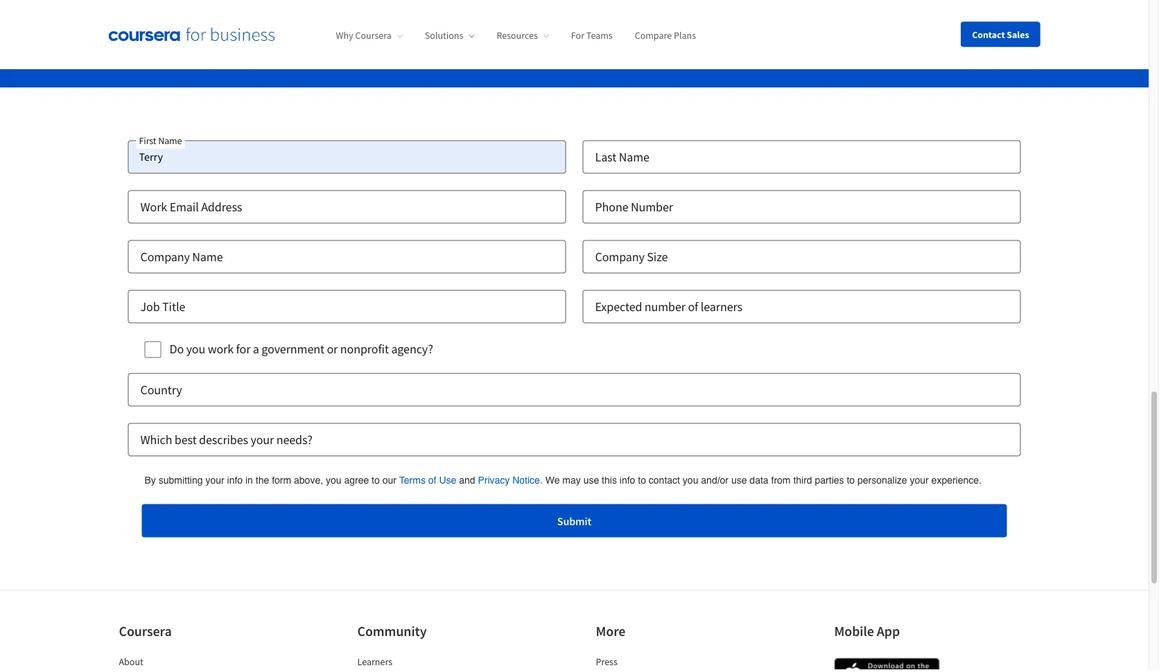 Task type: vqa. For each thing, say whether or not it's contained in the screenshot.
App
yes



Task type: locate. For each thing, give the bounding box(es) containing it.
learn more
[[134, 11, 186, 25]]

for
[[236, 341, 251, 357]]

1 horizontal spatial info
[[620, 475, 636, 486]]

contact sales
[[973, 28, 1030, 41]]

list item
[[596, 669, 714, 671]]

company for company size
[[595, 249, 645, 264]]

name for first name
[[158, 134, 182, 147]]

company
[[140, 249, 190, 264], [595, 249, 645, 264]]

1 vertical spatial coursera
[[119, 623, 172, 640]]

use left data
[[732, 475, 747, 486]]

1 horizontal spatial company
[[595, 249, 645, 264]]

1 horizontal spatial your
[[251, 432, 274, 448]]

about link
[[119, 656, 143, 668]]

personalize
[[858, 475, 908, 486]]

address
[[201, 199, 242, 215]]

submit
[[557, 515, 592, 529]]

learners
[[701, 299, 743, 314]]

1 to from the left
[[638, 475, 646, 486]]

agree to
[[344, 475, 380, 486]]

last name
[[595, 149, 650, 165]]

for teams link
[[571, 29, 613, 42]]

your right personalize
[[910, 475, 929, 486]]

1 vertical spatial name
[[619, 149, 650, 165]]

coursera right why
[[355, 29, 392, 42]]

1 horizontal spatial use
[[732, 475, 747, 486]]

use left this
[[584, 475, 599, 486]]

your right submitting
[[206, 475, 224, 486]]

company name
[[140, 249, 223, 264]]

0 horizontal spatial coursera
[[119, 623, 172, 640]]

Phone Number telephone field
[[583, 190, 1021, 224]]

privacy notice. link
[[478, 473, 543, 488]]

you left and/or
[[683, 475, 699, 486]]

name right first
[[158, 134, 182, 147]]

name down address
[[192, 249, 223, 264]]

third
[[794, 475, 813, 486]]

name
[[158, 134, 182, 147], [619, 149, 650, 165], [192, 249, 223, 264]]

0 vertical spatial coursera
[[355, 29, 392, 42]]

company up 'job title'
[[140, 249, 190, 264]]

number
[[645, 299, 686, 314]]

0 vertical spatial name
[[158, 134, 182, 147]]

0 horizontal spatial info
[[227, 475, 243, 486]]

2 company from the left
[[595, 249, 645, 264]]

2 horizontal spatial name
[[619, 149, 650, 165]]

info left in
[[227, 475, 243, 486]]

2 horizontal spatial your
[[910, 475, 929, 486]]

2 use from the left
[[732, 475, 747, 486]]

0 horizontal spatial name
[[158, 134, 182, 147]]

to
[[638, 475, 646, 486], [847, 475, 855, 486]]

0 horizontal spatial company
[[140, 249, 190, 264]]

by
[[145, 475, 156, 486]]

1 use from the left
[[584, 475, 599, 486]]

company size
[[595, 249, 668, 264]]

name right last
[[619, 149, 650, 165]]

1 horizontal spatial name
[[192, 249, 223, 264]]

learn more link
[[122, 0, 313, 38]]

1 horizontal spatial to
[[847, 475, 855, 486]]

by submitting your info in the form above, you agree to our terms of use and privacy notice. we may use this info to contact you and/or use data from third parties to personalize your experience.
[[145, 475, 982, 486]]

name for company name
[[192, 249, 223, 264]]

data
[[750, 475, 769, 486]]

you right do on the bottom left
[[186, 341, 205, 357]]

your left the needs? on the left
[[251, 432, 274, 448]]

1 company from the left
[[140, 249, 190, 264]]

you right above,
[[326, 475, 342, 486]]

your
[[251, 432, 274, 448], [206, 475, 224, 486], [910, 475, 929, 486]]

a
[[253, 341, 259, 357]]

0 horizontal spatial use
[[584, 475, 599, 486]]

work
[[208, 341, 234, 357]]

compare
[[635, 29, 672, 42]]

0 horizontal spatial to
[[638, 475, 646, 486]]

Work Email Address email field
[[128, 190, 566, 224]]

press
[[596, 656, 618, 668]]

phone number
[[595, 199, 673, 215]]

why coursera link
[[336, 29, 403, 42]]

more
[[162, 11, 186, 25]]

info
[[227, 475, 243, 486], [620, 475, 636, 486]]

info right this
[[620, 475, 636, 486]]

contact
[[649, 475, 680, 486]]

above,
[[294, 475, 323, 486]]

coursera up about
[[119, 623, 172, 640]]

teams
[[587, 29, 613, 42]]

you
[[186, 341, 205, 357], [326, 475, 342, 486], [683, 475, 699, 486]]

1 horizontal spatial you
[[326, 475, 342, 486]]

coursera
[[355, 29, 392, 42], [119, 623, 172, 640]]

first
[[139, 134, 156, 147]]

company for company name
[[140, 249, 190, 264]]

2 vertical spatial name
[[192, 249, 223, 264]]

we
[[546, 475, 560, 486]]

Company Name text field
[[128, 240, 566, 273]]

coursera for business image
[[109, 27, 275, 41]]

parties
[[815, 475, 844, 486]]

to left 'contact'
[[638, 475, 646, 486]]

of
[[688, 299, 699, 314]]

company left size
[[595, 249, 645, 264]]

describes
[[199, 432, 248, 448]]

expected
[[595, 299, 642, 314]]

to right parties
[[847, 475, 855, 486]]

best
[[175, 432, 197, 448]]



Task type: describe. For each thing, give the bounding box(es) containing it.
or
[[327, 341, 338, 357]]

do
[[170, 341, 184, 357]]

which
[[140, 432, 172, 448]]

and
[[459, 475, 475, 486]]

the
[[256, 475, 269, 486]]

government
[[262, 341, 325, 357]]

for
[[571, 29, 585, 42]]

plans
[[674, 29, 696, 42]]

press list
[[596, 655, 714, 671]]

compare plans
[[635, 29, 696, 42]]

name for last name
[[619, 149, 650, 165]]

country
[[140, 382, 182, 398]]

contact
[[973, 28, 1005, 41]]

press link
[[596, 656, 618, 668]]

learners
[[358, 656, 393, 668]]

Last Name text field
[[583, 140, 1021, 174]]

0 horizontal spatial you
[[186, 341, 205, 357]]

Do you work for a government or nonprofit agency? checkbox
[[145, 341, 161, 358]]

contact sales button
[[961, 22, 1041, 47]]

app
[[877, 623, 900, 640]]

do you work for a government or nonprofit agency?
[[170, 341, 433, 357]]

privacy notice.
[[478, 475, 543, 486]]

form
[[272, 475, 291, 486]]

2 to from the left
[[847, 475, 855, 486]]

solutions
[[425, 29, 464, 42]]

Job Title text field
[[128, 290, 566, 323]]

size
[[647, 249, 668, 264]]

2 horizontal spatial you
[[683, 475, 699, 486]]

expected number of learners
[[595, 299, 743, 314]]

number
[[631, 199, 673, 215]]

job title
[[140, 299, 185, 314]]

from
[[772, 475, 791, 486]]

community
[[358, 623, 427, 640]]

mobile app
[[835, 623, 900, 640]]

work
[[140, 199, 167, 215]]

about
[[119, 656, 143, 668]]

agency?
[[391, 341, 433, 357]]

1 horizontal spatial coursera
[[355, 29, 392, 42]]

terms of
[[399, 475, 437, 486]]

1 info from the left
[[227, 475, 243, 486]]

work email address
[[140, 199, 242, 215]]

submitting
[[159, 475, 203, 486]]

download on the app store image
[[835, 659, 940, 671]]

experience.
[[932, 475, 982, 486]]

compare plans link
[[635, 29, 696, 42]]

submit button
[[142, 505, 1007, 538]]

first name
[[139, 134, 182, 147]]

more
[[596, 623, 626, 640]]

for teams
[[571, 29, 613, 42]]

resources link
[[497, 29, 549, 42]]

learners link
[[358, 656, 393, 668]]

use
[[439, 475, 457, 486]]

solutions link
[[425, 29, 475, 42]]

2 info from the left
[[620, 475, 636, 486]]

0 horizontal spatial your
[[206, 475, 224, 486]]

why
[[336, 29, 353, 42]]

terms of use link
[[399, 473, 457, 488]]

mobile
[[835, 623, 874, 640]]

may
[[563, 475, 581, 486]]

email
[[170, 199, 199, 215]]

this
[[602, 475, 617, 486]]

needs?
[[277, 432, 313, 448]]

First Name text field
[[128, 140, 566, 174]]

sales
[[1007, 28, 1030, 41]]

which best describes your needs?
[[140, 432, 313, 448]]

why coursera
[[336, 29, 392, 42]]

nonprofit
[[340, 341, 389, 357]]

title
[[162, 299, 185, 314]]

and/or
[[701, 475, 729, 486]]

our
[[383, 475, 397, 486]]

in
[[246, 475, 253, 486]]

job
[[140, 299, 160, 314]]

learn
[[134, 11, 160, 25]]

resources
[[497, 29, 538, 42]]

last
[[595, 149, 617, 165]]

phone
[[595, 199, 629, 215]]



